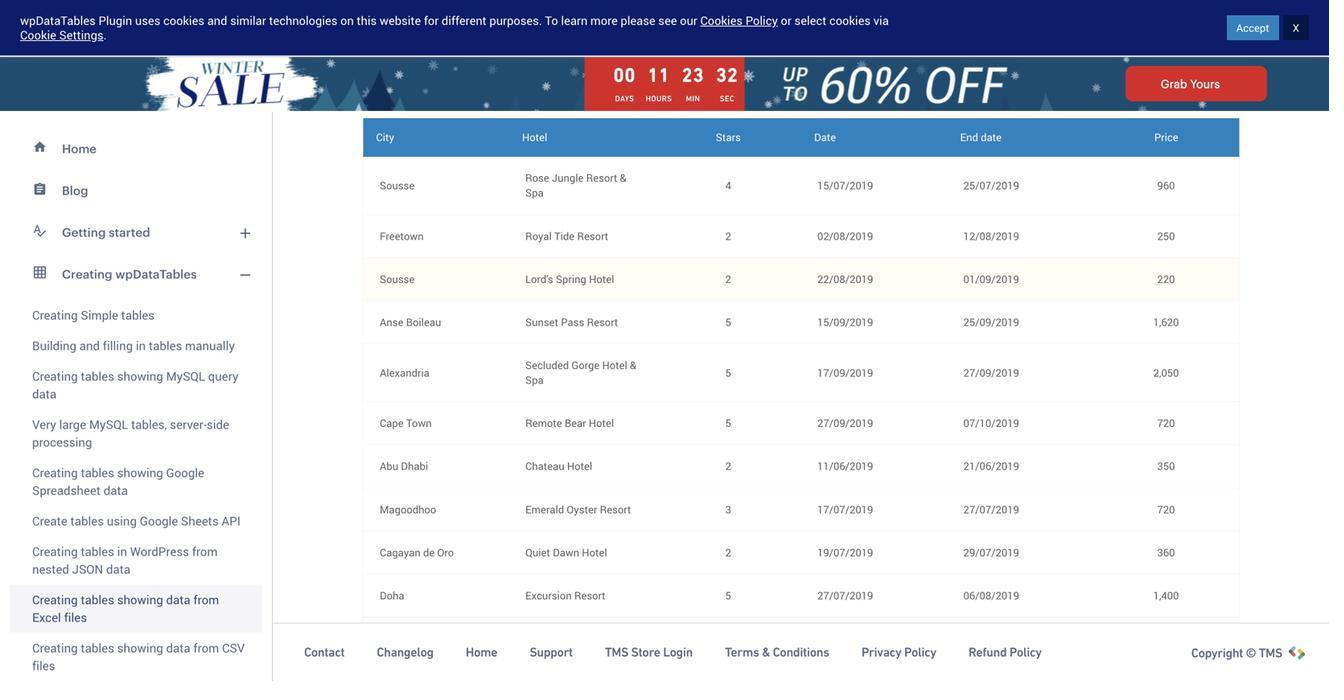 Task type: locate. For each thing, give the bounding box(es) containing it.
from inside creating tables showing data from excel files
[[193, 592, 219, 608]]

creating inside creating tables in wordpress from nested json data
[[32, 544, 78, 560]]

1 horizontal spatial files
[[64, 610, 87, 626]]

files
[[64, 610, 87, 626], [32, 658, 55, 674]]

hotel inside secluded gorge hotel & spa
[[602, 358, 628, 373]]

grab yours link
[[1126, 66, 1267, 101]]

google down server-
[[166, 465, 204, 481]]

0 horizontal spatial home link
[[10, 128, 262, 170]]

1 horizontal spatial 27/09/2019
[[964, 366, 1020, 380]]

lord's spring hotel
[[526, 272, 614, 286]]

2 vertical spatial from
[[193, 640, 219, 657]]

policy for privacy policy
[[905, 646, 937, 660]]

started
[[1230, 20, 1268, 36]]

select
[[795, 12, 827, 29]]

1 sousse from the top
[[380, 178, 415, 193]]

google for using
[[140, 513, 178, 530]]

policy right privacy at the right bottom of page
[[905, 646, 937, 660]]

home link up blog on the left of the page
[[10, 128, 262, 170]]

privacy
[[862, 646, 902, 660]]

google for showing
[[166, 465, 204, 481]]

showing down 'creating tables in wordpress from nested json data' 'link'
[[117, 592, 163, 608]]

2 horizontal spatial &
[[762, 646, 770, 660]]

27/09/2019 up 11/06/2019
[[818, 416, 873, 431]]

creating for creating wpdatatables
[[62, 267, 112, 281]]

1 vertical spatial sousse
[[380, 272, 415, 286]]

creating up building
[[32, 307, 78, 324]]

creating inside creating tables showing data from excel files
[[32, 592, 78, 608]]

create tables using google sheets api
[[32, 513, 241, 530]]

0 horizontal spatial tms
[[605, 646, 629, 660]]

wpdatatables up creating simple tables link
[[115, 267, 197, 281]]

& right jungle
[[620, 171, 627, 185]]

using
[[107, 513, 137, 530]]

home link left support
[[466, 645, 498, 661]]

from for creating tables showing data from csv files
[[193, 640, 219, 657]]

hotel right bear
[[589, 416, 614, 431]]

abu
[[380, 459, 399, 474]]

0 horizontal spatial mysql
[[89, 416, 128, 433]]

contact link
[[304, 645, 345, 661]]

5 for 15/09/2019
[[726, 315, 731, 330]]

data down wordpress in the left bottom of the page
[[166, 592, 190, 608]]

0 vertical spatial wpdatatables
[[20, 12, 96, 29]]

and left filling
[[79, 338, 100, 354]]

data up very
[[32, 386, 57, 402]]

resort right the oyster on the bottom of the page
[[600, 502, 631, 517]]

1 spa from the top
[[526, 186, 544, 200]]

tables up the building and filling in tables manually link
[[121, 307, 155, 324]]

cookies right uses
[[163, 12, 204, 29]]

From text field
[[964, 626, 1078, 655]]

0 vertical spatial files
[[64, 610, 87, 626]]

showing down "creating tables showing data from excel files" link
[[117, 640, 163, 657]]

from for creating tables showing data from excel files
[[193, 592, 219, 608]]

1 5 from the top
[[726, 315, 731, 330]]

rose jungle resort & spa
[[526, 171, 627, 200]]

4 5 from the top
[[726, 589, 731, 603]]

4 2 from the top
[[726, 546, 731, 560]]

spa down 'rose'
[[526, 186, 544, 200]]

2 for 02/08/2019
[[726, 229, 731, 243]]

1 vertical spatial &
[[630, 358, 637, 373]]

25/09/2019
[[964, 315, 1020, 330]]

0 horizontal spatial in
[[117, 544, 127, 560]]

wpdatatables inside wpdatatables plugin uses cookies and similar technologies on this website for different purposes. to learn more please see our cookies policy or select cookies via cookie settings .
[[20, 12, 96, 29]]

from inside the creating tables showing data from csv files
[[193, 640, 219, 657]]

0 vertical spatial 720
[[1158, 416, 1175, 431]]

mysql inside very large mysql tables, server-side processing
[[89, 416, 128, 433]]

manually
[[185, 338, 235, 354]]

google
[[166, 465, 204, 481], [140, 513, 178, 530]]

remote
[[526, 416, 562, 431]]

1 vertical spatial 27/09/2019
[[818, 416, 873, 431]]

data up using
[[104, 482, 128, 499]]

hotel right spring
[[589, 272, 614, 286]]

showing inside the creating tables showing data from csv files
[[117, 640, 163, 657]]

data inside creating tables showing mysql query data
[[32, 386, 57, 402]]

tables down filling
[[81, 368, 114, 385]]

2
[[726, 229, 731, 243], [726, 272, 731, 286], [726, 459, 731, 474], [726, 546, 731, 560]]

policy inside wpdatatables plugin uses cookies and similar technologies on this website for different purposes. to learn more please see our cookies policy or select cookies via cookie settings .
[[746, 12, 778, 29]]

town
[[406, 416, 432, 431]]

pass
[[561, 315, 585, 330]]

creating down building
[[32, 368, 78, 385]]

creating inside creating tables showing google spreadsheet data
[[32, 465, 78, 481]]

0 vertical spatial 27/09/2019
[[964, 366, 1020, 380]]

0 vertical spatial from
[[192, 544, 218, 560]]

creating wpdatatables link
[[10, 254, 262, 295]]

hotel right "dawn"
[[582, 546, 607, 560]]

1 slider from the left
[[672, 658, 687, 673]]

tables for creating tables showing data from excel files
[[81, 592, 114, 608]]

1 horizontal spatial cookies
[[830, 12, 871, 29]]

tables inside creating tables in wordpress from nested json data
[[81, 544, 114, 560]]

0 horizontal spatial 27/07/2019
[[818, 589, 873, 603]]

27/07/2019 down 19/07/2019
[[818, 589, 873, 603]]

1 horizontal spatial policy
[[905, 646, 937, 660]]

2 720 from the top
[[1158, 502, 1175, 517]]

0 horizontal spatial policy
[[746, 12, 778, 29]]

files inside creating tables showing data from excel files
[[64, 610, 87, 626]]

slider
[[672, 658, 687, 673], [773, 658, 789, 673]]

creating inside 'link'
[[62, 267, 112, 281]]

home up blog on the left of the page
[[62, 142, 97, 156]]

17/07/2019
[[818, 502, 873, 517]]

hotel: activate to sort column ascending element
[[509, 118, 656, 157]]

tables for create tables using google sheets api
[[70, 513, 104, 530]]

cookies
[[163, 12, 204, 29], [830, 12, 871, 29]]

showing inside creating tables showing google spreadsheet data
[[117, 465, 163, 481]]

end date
[[961, 130, 1002, 145]]

files right excel
[[64, 610, 87, 626]]

tables down creating simple tables link
[[149, 338, 182, 354]]

360
[[1158, 546, 1175, 560]]

& for rose jungle resort & spa
[[620, 171, 627, 185]]

4 showing from the top
[[117, 640, 163, 657]]

hotel right the gorge
[[602, 358, 628, 373]]

showing inside creating tables showing mysql query data
[[117, 368, 163, 385]]

3 2 from the top
[[726, 459, 731, 474]]

1 vertical spatial 720
[[1158, 502, 1175, 517]]

date: activate to sort column ascending element
[[802, 118, 948, 157]]

1,400
[[1154, 589, 1179, 603]]

0 vertical spatial &
[[620, 171, 627, 185]]

different
[[442, 12, 487, 29]]

conditions
[[773, 646, 830, 660]]

files for creating tables showing data from excel files
[[64, 610, 87, 626]]

tables left using
[[70, 513, 104, 530]]

sousse down freetown
[[380, 272, 415, 286]]

grab
[[1161, 77, 1188, 90]]

720 down 350
[[1158, 502, 1175, 517]]

1,620
[[1154, 315, 1179, 330]]

tables inside the creating tables showing data from csv files
[[81, 640, 114, 657]]

resort for oyster
[[600, 502, 631, 517]]

tables down creating tables showing data from excel files
[[81, 640, 114, 657]]

& right terms
[[762, 646, 770, 660]]

data
[[32, 386, 57, 402], [104, 482, 128, 499], [106, 561, 131, 578], [166, 592, 190, 608], [166, 640, 190, 657]]

rose
[[526, 171, 549, 185]]

resort right jungle
[[586, 171, 618, 185]]

0 horizontal spatial wpdatatables
[[20, 12, 96, 29]]

cagayan de oro
[[380, 546, 454, 560]]

720 up 350
[[1158, 416, 1175, 431]]

& inside rose jungle resort & spa
[[620, 171, 627, 185]]

0 horizontal spatial cookies
[[163, 12, 204, 29]]

spa for secluded gorge hotel & spa
[[526, 373, 544, 388]]

home left support
[[466, 646, 498, 660]]

from inside creating tables in wordpress from nested json data
[[192, 544, 218, 560]]

2 showing from the top
[[117, 465, 163, 481]]

3 showing from the top
[[117, 592, 163, 608]]

19/07/2019
[[818, 546, 873, 560]]

1 horizontal spatial in
[[136, 338, 146, 354]]

spa inside rose jungle resort & spa
[[526, 186, 544, 200]]

resort right tide
[[577, 229, 609, 243]]

simple
[[81, 307, 118, 324]]

1 horizontal spatial and
[[207, 12, 227, 29]]

website
[[380, 12, 421, 29]]

files for creating tables showing data from csv files
[[32, 658, 55, 674]]

plugin
[[99, 12, 132, 29]]

To number field
[[1110, 659, 1223, 682]]

& inside secluded gorge hotel & spa
[[630, 358, 637, 373]]

resort inside rose jungle resort & spa
[[586, 171, 618, 185]]

terms & conditions link
[[725, 645, 830, 661]]

0 horizontal spatial home
[[62, 142, 97, 156]]

06/08/2019
[[964, 589, 1020, 603]]

tables inside creating tables showing google spreadsheet data
[[81, 465, 114, 481]]

and left similar
[[207, 12, 227, 29]]

1 horizontal spatial tms
[[1259, 646, 1283, 661]]

250
[[1158, 229, 1175, 243]]

tables up json
[[81, 544, 114, 560]]

resort right excursion
[[574, 589, 606, 603]]

tables for creating tables in wordpress from nested json data
[[81, 544, 114, 560]]

settings
[[59, 27, 104, 43]]

1 horizontal spatial wpdatatables
[[115, 267, 197, 281]]

27/07/2019
[[964, 502, 1020, 517], [818, 589, 873, 603]]

creating for creating tables showing google spreadsheet data
[[32, 465, 78, 481]]

1 vertical spatial google
[[140, 513, 178, 530]]

data left csv at the bottom of the page
[[166, 640, 190, 657]]

5 for 27/09/2019
[[726, 416, 731, 431]]

1 showing from the top
[[117, 368, 163, 385]]

1 vertical spatial spa
[[526, 373, 544, 388]]

hotel right chateau
[[567, 459, 593, 474]]

spa
[[526, 186, 544, 200], [526, 373, 544, 388]]

27/07/2019 down 21/06/2019
[[964, 502, 1020, 517]]

showing down the very large mysql tables, server-side processing link
[[117, 465, 163, 481]]

sousse down city
[[380, 178, 415, 193]]

1 horizontal spatial &
[[630, 358, 637, 373]]

07/10/2019
[[964, 416, 1020, 431]]

creating for creating tables showing mysql query data
[[32, 368, 78, 385]]

privacy policy link
[[862, 645, 937, 661]]

350
[[1158, 459, 1175, 474]]

tables inside creating tables showing mysql query data
[[81, 368, 114, 385]]

in right filling
[[136, 338, 146, 354]]

To text field
[[818, 659, 932, 682]]

tms
[[605, 646, 629, 660], [1259, 646, 1283, 661]]

hours
[[646, 94, 672, 103]]

01/09/2019
[[964, 272, 1020, 286]]

1 horizontal spatial 27/07/2019
[[964, 502, 1020, 517]]

spa down secluded
[[526, 373, 544, 388]]

0 vertical spatial sousse
[[380, 178, 415, 193]]

mysql
[[166, 368, 205, 385], [89, 416, 128, 433]]

0 vertical spatial mysql
[[166, 368, 205, 385]]

creating up nested
[[32, 544, 78, 560]]

1 vertical spatial in
[[117, 544, 127, 560]]

google inside creating tables showing google spreadsheet data
[[166, 465, 204, 481]]

policy right refund
[[1010, 646, 1042, 660]]

1 720 from the top
[[1158, 416, 1175, 431]]

1 horizontal spatial home
[[466, 646, 498, 660]]

home
[[62, 142, 97, 156], [466, 646, 498, 660]]

12/08/2019
[[964, 229, 1020, 243]]

data right json
[[106, 561, 131, 578]]

720 for 27/07/2019
[[1158, 502, 1175, 517]]

creating down excel
[[32, 640, 78, 657]]

tms right the ©
[[1259, 646, 1283, 661]]

1 vertical spatial and
[[79, 338, 100, 354]]

1 vertical spatial from
[[193, 592, 219, 608]]

0 vertical spatial spa
[[526, 186, 544, 200]]

tms left store
[[605, 646, 629, 660]]

1 2 from the top
[[726, 229, 731, 243]]

2 horizontal spatial policy
[[1010, 646, 1042, 660]]

tables inside creating tables showing data from excel files
[[81, 592, 114, 608]]

spreadsheet
[[32, 482, 101, 499]]

spa inside secluded gorge hotel & spa
[[526, 373, 544, 388]]

Hotel text field
[[526, 643, 639, 672]]

resort right pass
[[587, 315, 618, 330]]

policy left or
[[746, 12, 778, 29]]

2 5 from the top
[[726, 366, 731, 380]]

or
[[781, 12, 792, 29]]

files inside the creating tables showing data from csv files
[[32, 658, 55, 674]]

contact
[[304, 646, 345, 660]]

creating up spreadsheet
[[32, 465, 78, 481]]

27/09/2019
[[964, 366, 1020, 380], [818, 416, 873, 431]]

creating inside creating tables showing mysql query data
[[32, 368, 78, 385]]

creating up creating simple tables in the left top of the page
[[62, 267, 112, 281]]

creating for creating simple tables
[[32, 307, 78, 324]]

02/08/2019
[[818, 229, 874, 243]]

2 sousse from the top
[[380, 272, 415, 286]]

showing for creating tables showing data from csv files
[[117, 640, 163, 657]]

slider right store
[[672, 658, 687, 673]]

via
[[874, 12, 889, 29]]

wpdatatables left .
[[20, 12, 96, 29]]

to
[[545, 12, 558, 29]]

tables up spreadsheet
[[81, 465, 114, 481]]

Search form search field
[[338, 17, 878, 39]]

creating inside the creating tables showing data from csv files
[[32, 640, 78, 657]]

1 vertical spatial home link
[[466, 645, 498, 661]]

show
[[1051, 87, 1080, 102]]

creating simple tables
[[32, 307, 155, 324]]

excursion
[[526, 589, 572, 603]]

0 vertical spatial home
[[62, 142, 97, 156]]

10 button
[[1104, 82, 1168, 110]]

tables inside create tables using google sheets api link
[[70, 513, 104, 530]]

resort for pass
[[587, 315, 618, 330]]

1 vertical spatial mysql
[[89, 416, 128, 433]]

create tables using google sheets api link
[[10, 506, 262, 537]]

0 horizontal spatial &
[[620, 171, 627, 185]]

excel
[[32, 610, 61, 626]]

tables down json
[[81, 592, 114, 608]]

on
[[341, 12, 354, 29]]

0 horizontal spatial slider
[[672, 658, 687, 673]]

creating up excel
[[32, 592, 78, 608]]

27/09/2019 down 25/09/2019
[[964, 366, 1020, 380]]

0 vertical spatial google
[[166, 465, 204, 481]]

resort
[[586, 171, 618, 185], [577, 229, 609, 243], [587, 315, 618, 330], [600, 502, 631, 517], [574, 589, 606, 603]]

25/07/2019
[[964, 178, 1020, 193]]

purposes.
[[490, 12, 542, 29]]

0 horizontal spatial 27/09/2019
[[818, 416, 873, 431]]

in down using
[[117, 544, 127, 560]]

1 horizontal spatial slider
[[773, 658, 789, 673]]

2 2 from the top
[[726, 272, 731, 286]]

mysql right large
[[89, 416, 128, 433]]

showing inside creating tables showing data from excel files
[[117, 592, 163, 608]]

& right the gorge
[[630, 358, 637, 373]]

cookies left via
[[830, 12, 871, 29]]

slider right terms
[[773, 658, 789, 673]]

hotel up 'rose'
[[522, 130, 548, 145]]

0 horizontal spatial files
[[32, 658, 55, 674]]

1 horizontal spatial mysql
[[166, 368, 205, 385]]

get started
[[1210, 20, 1268, 36]]

home link
[[10, 128, 262, 170], [466, 645, 498, 661]]

mysql left the query
[[166, 368, 205, 385]]

grab yours
[[1161, 77, 1220, 90]]

sousse for lord's
[[380, 272, 415, 286]]

google up wordpress in the left bottom of the page
[[140, 513, 178, 530]]

magoodhoo
[[380, 502, 436, 517]]

0 vertical spatial and
[[207, 12, 227, 29]]

2 spa from the top
[[526, 373, 544, 388]]

files down excel
[[32, 658, 55, 674]]

.
[[104, 27, 107, 43]]

1 horizontal spatial home link
[[466, 645, 498, 661]]

1 vertical spatial files
[[32, 658, 55, 674]]

wpdatatables
[[20, 12, 96, 29], [115, 267, 197, 281]]

showing down the building and filling in tables manually link
[[117, 368, 163, 385]]

1 vertical spatial wpdatatables
[[115, 267, 197, 281]]

From text field
[[818, 626, 932, 655]]

3 5 from the top
[[726, 416, 731, 431]]

processing
[[32, 434, 92, 451]]

11/06/2019
[[818, 459, 873, 474]]

refund
[[969, 646, 1007, 660]]



Task type: vqa. For each thing, say whether or not it's contained in the screenshot.
156.236
no



Task type: describe. For each thing, give the bounding box(es) containing it.
tables inside creating simple tables link
[[121, 307, 155, 324]]

hotel for quiet dawn hotel
[[582, 546, 607, 560]]

create
[[32, 513, 67, 530]]

lord's
[[526, 272, 553, 286]]

gorge
[[572, 358, 600, 373]]

from for creating tables in wordpress from nested json data
[[192, 544, 218, 560]]

emerald oyster resort
[[526, 502, 631, 517]]

©
[[1246, 646, 1257, 661]]

2 slider from the left
[[773, 658, 789, 673]]

royal
[[526, 229, 552, 243]]

large
[[59, 416, 86, 433]]

please
[[621, 12, 656, 29]]

23
[[682, 64, 704, 86]]

anse boileau
[[380, 315, 441, 330]]

creating tables showing data from csv files link
[[10, 633, 262, 682]]

data inside creating tables showing data from excel files
[[166, 592, 190, 608]]

policy for refund policy
[[1010, 646, 1042, 660]]

showing for creating tables showing google spreadsheet data
[[117, 465, 163, 481]]

& for secluded gorge hotel & spa
[[630, 358, 637, 373]]

5 for 27/07/2019
[[726, 589, 731, 603]]

wpdatatables - tables and charts manager wordpress plugin image
[[16, 14, 170, 43]]

anse
[[380, 315, 404, 330]]

0 vertical spatial home link
[[10, 128, 262, 170]]

showing for creating tables showing data from excel files
[[117, 592, 163, 608]]

creating for creating tables showing data from excel files
[[32, 592, 78, 608]]

print button
[[363, 41, 435, 73]]

date
[[981, 130, 1002, 145]]

refund policy link
[[969, 645, 1042, 661]]

api
[[222, 513, 241, 530]]

0 horizontal spatial and
[[79, 338, 100, 354]]

terms & conditions
[[725, 646, 830, 660]]

1 cookies from the left
[[163, 12, 204, 29]]

tables for creating tables showing google spreadsheet data
[[81, 465, 114, 481]]

5 for 17/09/2019
[[726, 366, 731, 380]]

2 for 11/06/2019
[[726, 459, 731, 474]]

creating for creating tables showing data from csv files
[[32, 640, 78, 657]]

x
[[1293, 21, 1300, 35]]

hotel for remote bear hotel
[[589, 416, 614, 431]]

tables for creating tables showing data from csv files
[[81, 640, 114, 657]]

getting started
[[62, 225, 150, 239]]

hotel for secluded gorge hotel & spa
[[602, 358, 628, 373]]

2 vertical spatial &
[[762, 646, 770, 660]]

building and filling in tables manually link
[[10, 331, 262, 361]]

min
[[686, 94, 700, 103]]

quiet
[[526, 546, 550, 560]]

3
[[726, 502, 731, 517]]

From number field
[[1110, 626, 1223, 655]]

00
[[614, 64, 636, 86]]

query
[[208, 368, 239, 385]]

1 vertical spatial home
[[466, 646, 498, 660]]

spring
[[556, 272, 587, 286]]

tables inside the building and filling in tables manually link
[[149, 338, 182, 354]]

960
[[1158, 178, 1175, 193]]

city: activate to sort column ascending element
[[363, 118, 509, 157]]

1 vertical spatial 27/07/2019
[[818, 589, 873, 603]]

sunset pass resort
[[526, 315, 618, 330]]

json
[[72, 561, 103, 578]]

tms store login link
[[605, 645, 693, 661]]

for
[[424, 12, 439, 29]]

and inside wpdatatables plugin uses cookies and similar technologies on this website for different purposes. to learn more please see our cookies policy or select cookies via cookie settings .
[[207, 12, 227, 29]]

creating tables showing data from excel files
[[32, 592, 219, 626]]

resort for tide
[[577, 229, 609, 243]]

tables for creating tables showing mysql query data
[[81, 368, 114, 385]]

bear
[[565, 416, 586, 431]]

x button
[[1283, 15, 1309, 40]]

end date: activate to sort column ascending element
[[948, 118, 1094, 157]]

stars: activate to sort column ascending element
[[656, 118, 802, 157]]

get started link
[[1165, 9, 1313, 47]]

29/07/2019
[[964, 546, 1020, 560]]

accept
[[1237, 21, 1270, 35]]

entries
[[1192, 87, 1227, 102]]

creating simple tables link
[[10, 295, 262, 331]]

720 for 07/10/2019
[[1158, 416, 1175, 431]]

creating tables showing google spreadsheet data link
[[10, 458, 262, 506]]

this
[[357, 12, 377, 29]]

price
[[1155, 130, 1179, 145]]

oro
[[437, 546, 454, 560]]

mysql inside creating tables showing mysql query data
[[166, 368, 205, 385]]

resort for jungle
[[586, 171, 618, 185]]

tms inside tms store login link
[[605, 646, 629, 660]]

wpdatatables inside 'link'
[[115, 267, 197, 281]]

doha
[[380, 589, 404, 603]]

220
[[1158, 272, 1175, 286]]

days
[[615, 94, 634, 103]]

4
[[726, 178, 731, 193]]

support
[[530, 646, 573, 660]]

csv
[[222, 640, 245, 657]]

similar
[[230, 12, 266, 29]]

32
[[716, 64, 739, 86]]

creating tables showing data from excel files link
[[10, 585, 262, 633]]

creating for creating tables in wordpress from nested json data
[[32, 544, 78, 560]]

in inside creating tables in wordpress from nested json data
[[117, 544, 127, 560]]

building
[[32, 338, 76, 354]]

price: activate to sort column ascending element
[[1094, 118, 1240, 157]]

creating tables showing mysql query data
[[32, 368, 239, 402]]

side
[[207, 416, 229, 433]]

quiet dawn hotel
[[526, 546, 607, 560]]

cookies policy link
[[701, 12, 778, 29]]

11
[[648, 64, 670, 86]]

2 for 22/08/2019
[[726, 272, 731, 286]]

0 vertical spatial 27/07/2019
[[964, 502, 1020, 517]]

uses
[[135, 12, 160, 29]]

2 for 19/07/2019
[[726, 546, 731, 560]]

data inside creating tables showing google spreadsheet data
[[104, 482, 128, 499]]

21/06/2019
[[964, 459, 1020, 474]]

oyster
[[567, 502, 597, 517]]

spa for rose jungle resort & spa
[[526, 186, 544, 200]]

hotel for lord's spring hotel
[[589, 272, 614, 286]]

City text field
[[380, 643, 493, 672]]

changelog
[[377, 646, 434, 660]]

print
[[396, 50, 420, 65]]

data inside creating tables in wordpress from nested json data
[[106, 561, 131, 578]]

blog link
[[10, 170, 262, 212]]

showing for creating tables showing mysql query data
[[117, 368, 163, 385]]

cagayan
[[380, 546, 421, 560]]

store
[[631, 646, 661, 660]]

very large mysql tables, server-side processing link
[[10, 410, 262, 458]]

date
[[814, 130, 836, 145]]

tms store login
[[605, 646, 693, 660]]

excursion resort
[[526, 589, 606, 603]]

creating tables showing data from csv files
[[32, 640, 245, 674]]

refund policy
[[969, 646, 1042, 660]]

creating tables in wordpress from nested json data link
[[10, 537, 262, 585]]

2 cookies from the left
[[830, 12, 871, 29]]

0 vertical spatial in
[[136, 338, 146, 354]]

dhabi
[[401, 459, 428, 474]]

data inside the creating tables showing data from csv files
[[166, 640, 190, 657]]

sousse for rose
[[380, 178, 415, 193]]

To text field
[[964, 659, 1078, 682]]

remote bear hotel
[[526, 416, 614, 431]]

15/09/2019
[[818, 315, 873, 330]]

building and filling in tables manually
[[32, 338, 235, 354]]

secluded
[[526, 358, 569, 373]]



